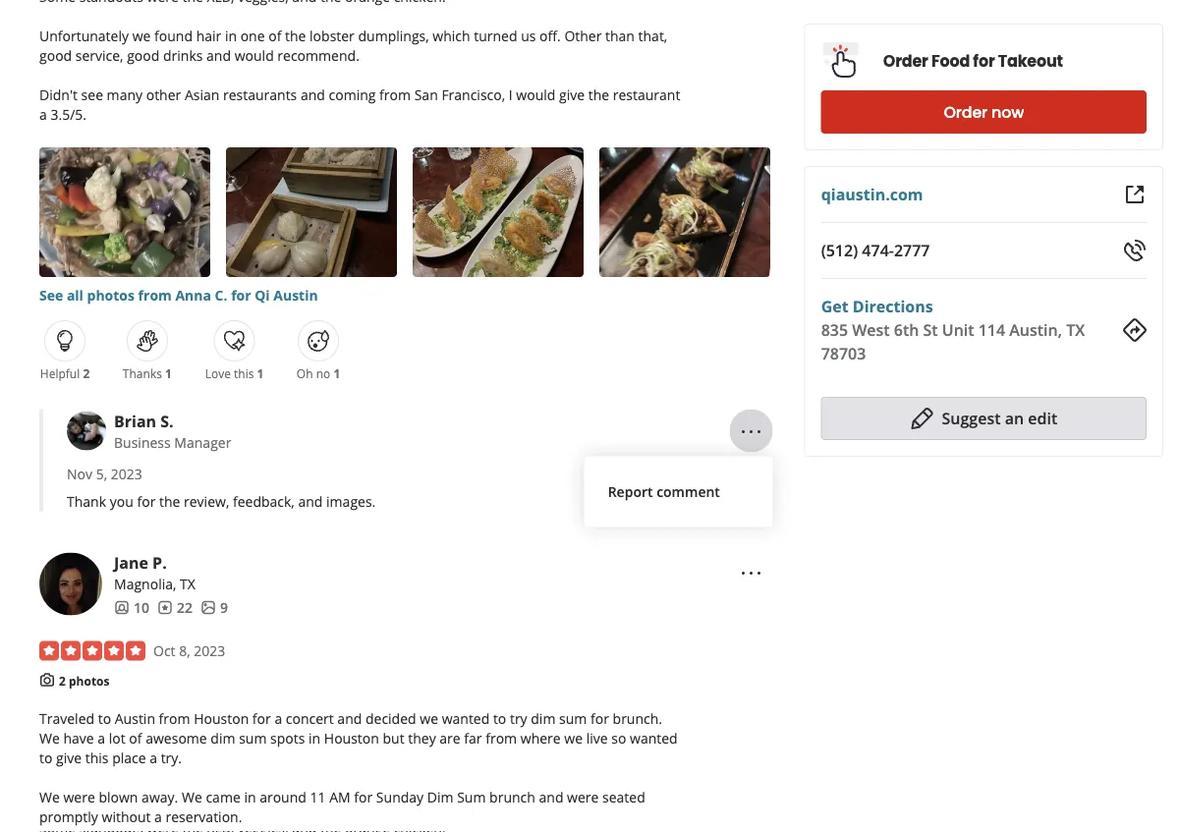 Task type: vqa. For each thing, say whether or not it's contained in the screenshot.
the topmost CHIMNEY
no



Task type: describe. For each thing, give the bounding box(es) containing it.
live
[[587, 730, 608, 748]]

brunch.
[[613, 710, 663, 729]]

awesome
[[146, 730, 207, 748]]

we inside "traveled to austin from houston for a concert and decided we wanted to try dim sum for brunch. we have a lot of awesome dim sum spots in houston but they are far from where we live so wanted to give this place a try."
[[39, 730, 60, 748]]

hair
[[196, 26, 221, 44]]

c.
[[215, 285, 228, 304]]

1 vertical spatial wanted
[[630, 730, 678, 748]]

business
[[114, 433, 171, 452]]

3.5/5.
[[51, 104, 87, 123]]

0 vertical spatial austin
[[274, 285, 318, 304]]

where
[[521, 730, 561, 748]]

from inside didn't see many other asian restaurants and coming from san francisco, i would give the restaurant a 3.5/5.
[[380, 85, 411, 103]]

for up spots
[[252, 710, 271, 729]]

other
[[565, 26, 602, 44]]

seated
[[603, 789, 646, 807]]

an
[[1005, 408, 1024, 429]]

in inside "unfortunately we found hair in one of the lobster dumplings, which turned us off. other than that, good service, good drinks and would recommend."
[[225, 26, 237, 44]]

the inside "unfortunately we found hair in one of the lobster dumplings, which turned us off. other than that, good service, good drinks and would recommend."
[[285, 26, 306, 44]]

dumplings,
[[358, 26, 429, 44]]

austin,
[[1010, 319, 1063, 341]]

am
[[329, 789, 351, 807]]

review,
[[184, 492, 229, 511]]

16 review v2 image
[[157, 600, 173, 616]]

5 star rating image
[[39, 641, 145, 661]]

from left anna
[[138, 285, 172, 304]]

the inside nov 5, 2023 thank you for the review, feedback, and images.
[[159, 492, 180, 511]]

p.
[[152, 552, 167, 573]]

without
[[102, 808, 151, 827]]

thanks
[[123, 365, 162, 382]]

decided
[[366, 710, 416, 729]]

114
[[979, 319, 1006, 341]]

(1 reaction) element for oh no 1
[[334, 365, 340, 382]]

many
[[107, 85, 143, 103]]

and inside "traveled to austin from houston for a concert and decided we wanted to try dim sum for brunch. we have a lot of awesome dim sum spots in houston but they are far from where we live so wanted to give this place a try."
[[338, 710, 362, 729]]

16 photos v2 image
[[200, 600, 216, 616]]

0 horizontal spatial 2
[[59, 673, 66, 689]]

would inside "unfortunately we found hair in one of the lobster dumplings, which turned us off. other than that, good service, good drinks and would recommend."
[[235, 45, 274, 64]]

in inside we were blown away. we came in around 11 am for sunday dim sum brunch and were seated promptly without a reservation.
[[244, 789, 256, 807]]

24 pencil v2 image
[[911, 407, 934, 431]]

us
[[521, 26, 536, 44]]

(1 reaction) element for thanks 1
[[165, 365, 172, 382]]

for right food
[[973, 50, 995, 72]]

thanks 1
[[123, 365, 172, 382]]

oh
[[297, 365, 313, 382]]

78703
[[821, 343, 866, 364]]

restaurants
[[223, 85, 297, 103]]

brunch
[[490, 789, 536, 807]]

away.
[[142, 789, 178, 807]]

photos element
[[200, 598, 228, 618]]

474-
[[862, 240, 894, 261]]

s.
[[160, 410, 174, 431]]

far
[[464, 730, 482, 748]]

and inside "unfortunately we found hair in one of the lobster dumplings, which turned us off. other than that, good service, good drinks and would recommend."
[[207, 45, 231, 64]]

835
[[821, 319, 848, 341]]

get directions link
[[821, 296, 934, 317]]

helpful 2
[[40, 365, 90, 382]]

unit
[[942, 319, 975, 341]]

(512)
[[821, 240, 858, 261]]

and inside didn't see many other asian restaurants and coming from san francisco, i would give the restaurant a 3.5/5.
[[301, 85, 325, 103]]

for inside nov 5, 2023 thank you for the review, feedback, and images.
[[137, 492, 156, 511]]

16 camera v2 image
[[39, 672, 55, 688]]

spots
[[270, 730, 305, 748]]

jane p. link
[[114, 552, 167, 573]]

0 horizontal spatial houston
[[194, 710, 249, 729]]

brian s. business manager
[[114, 410, 231, 452]]

francisco,
[[442, 85, 505, 103]]

1 horizontal spatial dim
[[531, 710, 556, 729]]

other
[[146, 85, 181, 103]]

try.
[[161, 749, 182, 768]]

recommend.
[[278, 45, 360, 64]]

they
[[408, 730, 436, 748]]

(1 reaction) element for love this 1
[[257, 365, 264, 382]]

2023 for 5,
[[111, 465, 142, 483]]

10
[[134, 598, 149, 617]]

report comment button
[[600, 472, 758, 511]]

which
[[433, 26, 470, 44]]

tx inside get directions 835 west 6th st unit 114 austin, tx 78703
[[1067, 319, 1085, 341]]

tx inside jane p. magnolia, tx
[[180, 575, 196, 593]]

promptly
[[39, 808, 98, 827]]

brian
[[114, 410, 156, 431]]

dim
[[427, 789, 454, 807]]

qiaustin.com link
[[821, 184, 924, 205]]

report
[[608, 482, 653, 501]]

sunday
[[376, 789, 424, 807]]

2777
[[894, 240, 930, 261]]

thank
[[67, 492, 106, 511]]

22
[[177, 598, 193, 617]]

get
[[821, 296, 849, 317]]

love
[[205, 365, 231, 382]]

photo of brian s. image
[[67, 411, 106, 450]]

suggest an edit button
[[821, 397, 1147, 440]]

order food for takeout
[[883, 50, 1063, 72]]

now
[[992, 101, 1024, 123]]

5,
[[96, 465, 107, 483]]

found
[[154, 26, 193, 44]]

1 horizontal spatial to
[[98, 710, 111, 729]]

from down 'try'
[[486, 730, 517, 748]]

we up reservation.
[[182, 789, 202, 807]]

get directions 835 west 6th st unit 114 austin, tx 78703
[[821, 296, 1085, 364]]

food
[[932, 50, 970, 72]]

jane
[[114, 552, 148, 573]]

(2 reactions) element
[[83, 365, 90, 382]]

give inside didn't see many other asian restaurants and coming from san francisco, i would give the restaurant a 3.5/5.
[[559, 85, 585, 103]]

turned
[[474, 26, 518, 44]]

see all photos from anna c. for qi austin link
[[39, 285, 318, 304]]

qi
[[255, 285, 270, 304]]

san
[[414, 85, 438, 103]]

oh no 1
[[297, 365, 340, 382]]

service,
[[75, 45, 123, 64]]

sum
[[457, 789, 486, 807]]

in inside "traveled to austin from houston for a concert and decided we wanted to try dim sum for brunch. we have a lot of awesome dim sum spots in houston but they are far from where we live so wanted to give this place a try."
[[309, 730, 321, 748]]

images.
[[326, 492, 376, 511]]

8,
[[179, 642, 190, 660]]

1 good from the left
[[39, 45, 72, 64]]

takeout
[[998, 50, 1063, 72]]

see
[[81, 85, 103, 103]]

suggest
[[942, 408, 1001, 429]]

(512) 474-2777
[[821, 240, 930, 261]]



Task type: locate. For each thing, give the bounding box(es) containing it.
and inside we were blown away. we came in around 11 am for sunday dim sum brunch and were seated promptly without a reservation.
[[539, 789, 564, 807]]

1 horizontal spatial the
[[285, 26, 306, 44]]

we
[[132, 26, 151, 44], [420, 710, 438, 729], [565, 730, 583, 748]]

you
[[110, 492, 134, 511]]

3 1 from the left
[[334, 365, 340, 382]]

photos down 5 star rating "image"
[[69, 673, 110, 689]]

have
[[63, 730, 94, 748]]

sum up live
[[559, 710, 587, 729]]

1 vertical spatial photos
[[69, 673, 110, 689]]

dim up where
[[531, 710, 556, 729]]

than
[[606, 26, 635, 44]]

oct
[[153, 642, 175, 660]]

we left the found
[[132, 26, 151, 44]]

a
[[39, 104, 47, 123], [275, 710, 282, 729], [98, 730, 105, 748], [150, 749, 157, 768], [154, 808, 162, 827]]

we
[[39, 730, 60, 748], [39, 789, 60, 807], [182, 789, 202, 807]]

this right love
[[234, 365, 254, 382]]

reviews element
[[157, 598, 193, 618]]

0 horizontal spatial of
[[129, 730, 142, 748]]

11
[[310, 789, 326, 807]]

24 directions v2 image
[[1124, 318, 1147, 342]]

good down unfortunately
[[39, 45, 72, 64]]

try
[[510, 710, 528, 729]]

2 good from the left
[[127, 45, 160, 64]]

and inside nov 5, 2023 thank you for the review, feedback, and images.
[[298, 492, 323, 511]]

i
[[509, 85, 513, 103]]

for right am
[[354, 789, 373, 807]]

from up awesome
[[159, 710, 190, 729]]

1 1 from the left
[[165, 365, 172, 382]]

1 horizontal spatial 2023
[[194, 642, 225, 660]]

2 horizontal spatial to
[[493, 710, 507, 729]]

of inside "unfortunately we found hair in one of the lobster dumplings, which turned us off. other than that, good service, good drinks and would recommend."
[[269, 26, 282, 44]]

0 vertical spatial sum
[[559, 710, 587, 729]]

0 horizontal spatial to
[[39, 749, 52, 768]]

0 vertical spatial photos
[[87, 285, 135, 304]]

we inside "unfortunately we found hair in one of the lobster dumplings, which turned us off. other than that, good service, good drinks and would recommend."
[[132, 26, 151, 44]]

1 vertical spatial sum
[[239, 730, 267, 748]]

would down one at the left of the page
[[235, 45, 274, 64]]

1
[[165, 365, 172, 382], [257, 365, 264, 382], [334, 365, 340, 382]]

from left san
[[380, 85, 411, 103]]

0 vertical spatial tx
[[1067, 319, 1085, 341]]

one
[[241, 26, 265, 44]]

1 right thanks
[[165, 365, 172, 382]]

1 (1 reaction) element from the left
[[165, 365, 172, 382]]

1 vertical spatial give
[[56, 749, 82, 768]]

the left the review,
[[159, 492, 180, 511]]

feedback,
[[233, 492, 295, 511]]

tx up 22
[[180, 575, 196, 593]]

2 horizontal spatial we
[[565, 730, 583, 748]]

1 vertical spatial we
[[420, 710, 438, 729]]

0 horizontal spatial tx
[[180, 575, 196, 593]]

0 vertical spatial order
[[883, 50, 929, 72]]

photo of jane p. image
[[39, 553, 102, 616]]

order left now
[[944, 101, 988, 123]]

were left seated
[[567, 789, 599, 807]]

photos right all
[[87, 285, 135, 304]]

off.
[[540, 26, 561, 44]]

0 vertical spatial give
[[559, 85, 585, 103]]

3 (1 reaction) element from the left
[[334, 365, 340, 382]]

all
[[67, 285, 83, 304]]

and down hair
[[207, 45, 231, 64]]

unfortunately we found hair in one of the lobster dumplings, which turned us off. other than that, good service, good drinks and would recommend.
[[39, 26, 668, 64]]

1 vertical spatial 2023
[[194, 642, 225, 660]]

0 horizontal spatial order
[[883, 50, 929, 72]]

reservation.
[[166, 808, 242, 827]]

1 menu image from the top
[[740, 420, 763, 444]]

1 horizontal spatial in
[[244, 789, 256, 807]]

0 horizontal spatial the
[[159, 492, 180, 511]]

1 horizontal spatial 2
[[83, 365, 90, 382]]

that,
[[639, 26, 668, 44]]

1 vertical spatial in
[[309, 730, 321, 748]]

traveled to austin from houston for a concert and decided we wanted to try dim sum for brunch. we have a lot of awesome dim sum spots in houston but they are far from where we live so wanted to give this place a try.
[[39, 710, 678, 768]]

1 horizontal spatial give
[[559, 85, 585, 103]]

would inside didn't see many other asian restaurants and coming from san francisco, i would give the restaurant a 3.5/5.
[[516, 85, 556, 103]]

no
[[316, 365, 331, 382]]

0 horizontal spatial dim
[[211, 730, 235, 748]]

2 right 16 camera v2 image
[[59, 673, 66, 689]]

are
[[440, 730, 461, 748]]

wanted down brunch.
[[630, 730, 678, 748]]

of right one at the left of the page
[[269, 26, 282, 44]]

menu image
[[740, 420, 763, 444], [740, 562, 763, 585]]

0 horizontal spatial 2023
[[111, 465, 142, 483]]

1 horizontal spatial good
[[127, 45, 160, 64]]

didn't
[[39, 85, 78, 103]]

and
[[207, 45, 231, 64], [301, 85, 325, 103], [298, 492, 323, 511], [338, 710, 362, 729], [539, 789, 564, 807]]

1 horizontal spatial this
[[234, 365, 254, 382]]

give inside "traveled to austin from houston for a concert and decided we wanted to try dim sum for brunch. we have a lot of awesome dim sum spots in houston but they are far from where we live so wanted to give this place a try."
[[56, 749, 82, 768]]

order left food
[[883, 50, 929, 72]]

1 horizontal spatial tx
[[1067, 319, 1085, 341]]

0 vertical spatial menu image
[[740, 420, 763, 444]]

came
[[206, 789, 241, 807]]

1 horizontal spatial were
[[567, 789, 599, 807]]

0 horizontal spatial wanted
[[442, 710, 490, 729]]

we were blown away. we came in around 11 am for sunday dim sum brunch and were seated promptly without a reservation.
[[39, 789, 646, 827]]

for
[[973, 50, 995, 72], [231, 285, 251, 304], [137, 492, 156, 511], [252, 710, 271, 729], [591, 710, 609, 729], [354, 789, 373, 807]]

magnolia,
[[114, 575, 176, 593]]

2 (1 reaction) element from the left
[[257, 365, 264, 382]]

good down the found
[[127, 45, 160, 64]]

suggest an edit
[[942, 408, 1058, 429]]

a inside didn't see many other asian restaurants and coming from san francisco, i would give the restaurant a 3.5/5.
[[39, 104, 47, 123]]

2023 right the 8, at the left bottom
[[194, 642, 225, 660]]

1 horizontal spatial would
[[516, 85, 556, 103]]

2 horizontal spatial (1 reaction) element
[[334, 365, 340, 382]]

0 horizontal spatial this
[[85, 749, 109, 768]]

this
[[234, 365, 254, 382], [85, 749, 109, 768]]

0 horizontal spatial 1
[[165, 365, 172, 382]]

0 vertical spatial dim
[[531, 710, 556, 729]]

and left images.
[[298, 492, 323, 511]]

directions
[[853, 296, 934, 317]]

comment
[[657, 482, 720, 501]]

tx right austin,
[[1067, 319, 1085, 341]]

0 horizontal spatial we
[[132, 26, 151, 44]]

to left 'try'
[[493, 710, 507, 729]]

1 horizontal spatial houston
[[324, 730, 379, 748]]

1 vertical spatial 2
[[59, 673, 66, 689]]

2 right helpful
[[83, 365, 90, 382]]

west
[[852, 319, 890, 341]]

0 vertical spatial houston
[[194, 710, 249, 729]]

anna
[[175, 285, 211, 304]]

nov
[[67, 465, 92, 483]]

1 for oh no
[[334, 365, 340, 382]]

1 horizontal spatial wanted
[[630, 730, 678, 748]]

order now
[[944, 101, 1024, 123]]

2023
[[111, 465, 142, 483], [194, 642, 225, 660]]

asian
[[185, 85, 220, 103]]

1 vertical spatial this
[[85, 749, 109, 768]]

0 horizontal spatial good
[[39, 45, 72, 64]]

24 external link v2 image
[[1124, 183, 1147, 206]]

2 1 from the left
[[257, 365, 264, 382]]

restaurant
[[613, 85, 681, 103]]

we up 'they'
[[420, 710, 438, 729]]

this inside "traveled to austin from houston for a concert and decided we wanted to try dim sum for brunch. we have a lot of awesome dim sum spots in houston but they are far from where we live so wanted to give this place a try."
[[85, 749, 109, 768]]

oct 8, 2023
[[153, 642, 225, 660]]

1 horizontal spatial (1 reaction) element
[[257, 365, 264, 382]]

for right "c."
[[231, 285, 251, 304]]

of inside "traveled to austin from houston for a concert and decided we wanted to try dim sum for brunch. we have a lot of awesome dim sum spots in houston but they are far from where we live so wanted to give this place a try."
[[129, 730, 142, 748]]

0 horizontal spatial in
[[225, 26, 237, 44]]

2023 for 8,
[[194, 642, 225, 660]]

1 vertical spatial would
[[516, 85, 556, 103]]

1 right love
[[257, 365, 264, 382]]

austin inside "traveled to austin from houston for a concert and decided we wanted to try dim sum for brunch. we have a lot of awesome dim sum spots in houston but they are far from where we live so wanted to give this place a try."
[[115, 710, 155, 729]]

nov 5, 2023 thank you for the review, feedback, and images.
[[67, 465, 376, 511]]

to down "traveled"
[[39, 749, 52, 768]]

report comment
[[608, 482, 720, 501]]

were
[[63, 789, 95, 807], [567, 789, 599, 807]]

were up promptly on the left
[[63, 789, 95, 807]]

0 vertical spatial would
[[235, 45, 274, 64]]

0 vertical spatial wanted
[[442, 710, 490, 729]]

dim right awesome
[[211, 730, 235, 748]]

friends element
[[114, 598, 149, 618]]

austin up lot
[[115, 710, 155, 729]]

in left one at the left of the page
[[225, 26, 237, 44]]

a down didn't
[[39, 104, 47, 123]]

1 vertical spatial of
[[129, 730, 142, 748]]

a up spots
[[275, 710, 282, 729]]

1 horizontal spatial sum
[[559, 710, 587, 729]]

order for order food for takeout
[[883, 50, 929, 72]]

0 horizontal spatial austin
[[115, 710, 155, 729]]

we up promptly on the left
[[39, 789, 60, 807]]

see all photos from anna c. for qi austin
[[39, 285, 318, 304]]

jane p. magnolia, tx
[[114, 552, 196, 593]]

a left lot
[[98, 730, 105, 748]]

wanted up 'far'
[[442, 710, 490, 729]]

1 vertical spatial austin
[[115, 710, 155, 729]]

concert
[[286, 710, 334, 729]]

1 horizontal spatial order
[[944, 101, 988, 123]]

2 vertical spatial we
[[565, 730, 583, 748]]

but
[[383, 730, 405, 748]]

we left live
[[565, 730, 583, 748]]

6th
[[894, 319, 919, 341]]

and left the "coming"
[[301, 85, 325, 103]]

the up recommend.
[[285, 26, 306, 44]]

1 horizontal spatial 1
[[257, 365, 264, 382]]

for inside we were blown away. we came in around 11 am for sunday dim sum brunch and were seated promptly without a reservation.
[[354, 789, 373, 807]]

and right concert
[[338, 710, 362, 729]]

0 horizontal spatial (1 reaction) element
[[165, 365, 172, 382]]

would
[[235, 45, 274, 64], [516, 85, 556, 103]]

2023 inside nov 5, 2023 thank you for the review, feedback, and images.
[[111, 465, 142, 483]]

2 horizontal spatial in
[[309, 730, 321, 748]]

1 horizontal spatial austin
[[274, 285, 318, 304]]

for up live
[[591, 710, 609, 729]]

2 vertical spatial the
[[159, 492, 180, 511]]

0 horizontal spatial give
[[56, 749, 82, 768]]

a inside we were blown away. we came in around 11 am for sunday dim sum brunch and were seated promptly without a reservation.
[[154, 808, 162, 827]]

order for order now
[[944, 101, 988, 123]]

coming
[[329, 85, 376, 103]]

edit
[[1028, 408, 1058, 429]]

give
[[559, 85, 585, 103], [56, 749, 82, 768]]

lot
[[109, 730, 126, 748]]

a left try.
[[150, 749, 157, 768]]

9
[[220, 598, 228, 617]]

austin right qi
[[274, 285, 318, 304]]

(1 reaction) element right thanks
[[165, 365, 172, 382]]

1 vertical spatial the
[[589, 85, 610, 103]]

(1 reaction) element
[[165, 365, 172, 382], [257, 365, 264, 382], [334, 365, 340, 382]]

houston left but on the left of page
[[324, 730, 379, 748]]

helpful
[[40, 365, 80, 382]]

0 horizontal spatial were
[[63, 789, 95, 807]]

order now link
[[821, 90, 1147, 134]]

1 right no
[[334, 365, 340, 382]]

houston up awesome
[[194, 710, 249, 729]]

the left restaurant
[[589, 85, 610, 103]]

2 horizontal spatial the
[[589, 85, 610, 103]]

in down concert
[[309, 730, 321, 748]]

of right lot
[[129, 730, 142, 748]]

give down other
[[559, 85, 585, 103]]

0 vertical spatial 2
[[83, 365, 90, 382]]

0 vertical spatial the
[[285, 26, 306, 44]]

unfortunately
[[39, 26, 129, 44]]

from
[[380, 85, 411, 103], [138, 285, 172, 304], [159, 710, 190, 729], [486, 730, 517, 748]]

0 vertical spatial 2023
[[111, 465, 142, 483]]

2 vertical spatial in
[[244, 789, 256, 807]]

1 horizontal spatial we
[[420, 710, 438, 729]]

lobster
[[310, 26, 355, 44]]

give down the have
[[56, 749, 82, 768]]

2023 right 5,
[[111, 465, 142, 483]]

and right brunch
[[539, 789, 564, 807]]

0 vertical spatial of
[[269, 26, 282, 44]]

the
[[285, 26, 306, 44], [589, 85, 610, 103], [159, 492, 180, 511]]

2 photos
[[59, 673, 110, 689]]

for right you
[[137, 492, 156, 511]]

1 vertical spatial dim
[[211, 730, 235, 748]]

1 were from the left
[[63, 789, 95, 807]]

we down "traveled"
[[39, 730, 60, 748]]

to up lot
[[98, 710, 111, 729]]

1 for love this
[[257, 365, 264, 382]]

0 vertical spatial we
[[132, 26, 151, 44]]

sum left spots
[[239, 730, 267, 748]]

1 vertical spatial menu image
[[740, 562, 763, 585]]

1 vertical spatial tx
[[180, 575, 196, 593]]

so
[[612, 730, 627, 748]]

1 vertical spatial houston
[[324, 730, 379, 748]]

(1 reaction) element right love
[[257, 365, 264, 382]]

see
[[39, 285, 63, 304]]

0 vertical spatial in
[[225, 26, 237, 44]]

24 phone v2 image
[[1124, 239, 1147, 262]]

this down the have
[[85, 749, 109, 768]]

1 vertical spatial order
[[944, 101, 988, 123]]

in right came
[[244, 789, 256, 807]]

2 were from the left
[[567, 789, 599, 807]]

the inside didn't see many other asian restaurants and coming from san francisco, i would give the restaurant a 3.5/5.
[[589, 85, 610, 103]]

photos
[[87, 285, 135, 304], [69, 673, 110, 689]]

(1 reaction) element right no
[[334, 365, 340, 382]]

0 horizontal spatial would
[[235, 45, 274, 64]]

2 menu image from the top
[[740, 562, 763, 585]]

would right i
[[516, 85, 556, 103]]

a down away.
[[154, 808, 162, 827]]

16 friends v2 image
[[114, 600, 130, 616]]

1 horizontal spatial of
[[269, 26, 282, 44]]

0 vertical spatial this
[[234, 365, 254, 382]]

sum
[[559, 710, 587, 729], [239, 730, 267, 748]]

2 horizontal spatial 1
[[334, 365, 340, 382]]

0 horizontal spatial sum
[[239, 730, 267, 748]]

drinks
[[163, 45, 203, 64]]



